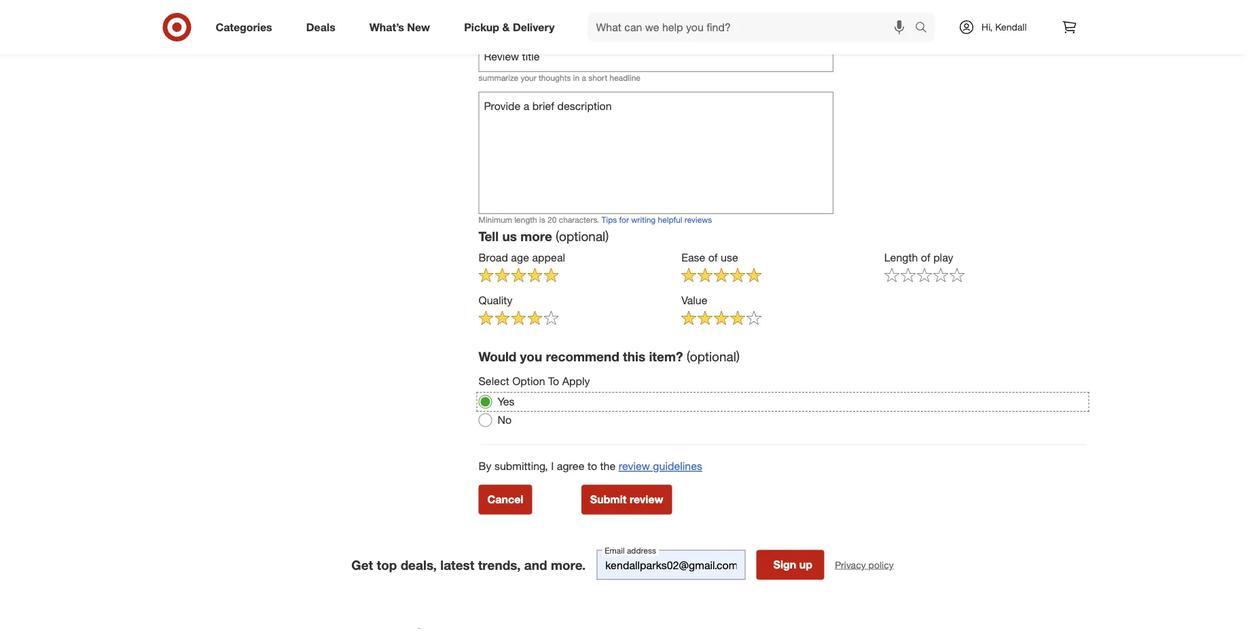 Task type: describe. For each thing, give the bounding box(es) containing it.
what's
[[370, 20, 404, 34]]

by submitting, i agree to the review guidelines
[[479, 460, 703, 473]]

play
[[934, 251, 954, 264]]

pickup
[[464, 20, 500, 34]]

privacy policy link
[[835, 558, 894, 572]]

up
[[800, 558, 813, 572]]

select option to apply
[[479, 374, 590, 388]]

item?
[[649, 349, 683, 365]]

hi, kendall
[[982, 21, 1027, 33]]

for
[[620, 215, 629, 225]]

tell us more (optional)
[[479, 228, 609, 244]]

new
[[407, 20, 430, 34]]

No radio
[[479, 413, 492, 427]]

value
[[682, 294, 708, 307]]

20
[[548, 215, 557, 225]]

the
[[600, 460, 616, 473]]

write your review
[[479, 20, 585, 36]]

us
[[503, 228, 517, 244]]

sign up
[[774, 558, 813, 572]]

delivery
[[513, 20, 555, 34]]

categories link
[[204, 12, 289, 42]]

you
[[520, 349, 542, 365]]

latest
[[441, 557, 475, 573]]

search button
[[909, 12, 942, 45]]

quality
[[479, 294, 513, 307]]

i
[[551, 460, 554, 473]]

broad age appeal
[[479, 251, 565, 264]]

would
[[479, 349, 517, 365]]

length
[[515, 215, 537, 225]]

your for write
[[514, 20, 541, 36]]

what's new link
[[358, 12, 447, 42]]

broad
[[479, 251, 508, 264]]

tips for writing helpful reviews button
[[602, 214, 712, 226]]

characters.
[[559, 215, 600, 225]]

kendall
[[996, 21, 1027, 33]]

hi,
[[982, 21, 993, 33]]

deals link
[[295, 12, 353, 42]]

of for play
[[921, 251, 931, 264]]

length of play
[[885, 251, 954, 264]]

by
[[479, 460, 492, 473]]

summarize
[[479, 73, 519, 83]]

1 vertical spatial review
[[619, 460, 650, 473]]

&
[[503, 20, 510, 34]]

summarize your thoughts in a short headline
[[479, 73, 641, 83]]

ease of use
[[682, 251, 739, 264]]

get
[[352, 557, 373, 573]]

recommend
[[546, 349, 620, 365]]

policy
[[869, 559, 894, 571]]

is
[[540, 215, 546, 225]]

deals
[[306, 20, 336, 34]]

deals,
[[401, 557, 437, 573]]

apply
[[562, 374, 590, 388]]

top
[[377, 557, 397, 573]]

minimum length is 20 characters. tips for writing helpful reviews
[[479, 215, 712, 225]]

submitting,
[[495, 460, 548, 473]]

short
[[589, 73, 608, 83]]

headline
[[610, 73, 641, 83]]

search
[[909, 22, 942, 35]]

no
[[498, 414, 512, 427]]

privacy
[[835, 559, 866, 571]]



Task type: locate. For each thing, give the bounding box(es) containing it.
cancel link
[[479, 485, 532, 515]]

more
[[521, 228, 552, 244]]

review down the review guidelines button
[[630, 493, 664, 506]]

what's new
[[370, 20, 430, 34]]

pickup & delivery
[[464, 20, 555, 34]]

0 vertical spatial (optional)
[[556, 228, 609, 244]]

1 horizontal spatial of
[[921, 251, 931, 264]]

select
[[479, 374, 510, 388]]

writing
[[632, 215, 656, 225]]

Yes radio
[[479, 395, 492, 409]]

review right the
[[619, 460, 650, 473]]

of for use
[[709, 251, 718, 264]]

of left the use
[[709, 251, 718, 264]]

use
[[721, 251, 739, 264]]

review
[[545, 20, 585, 36], [619, 460, 650, 473], [630, 493, 664, 506]]

agree
[[557, 460, 585, 473]]

categories
[[216, 20, 272, 34]]

review up summarize your thoughts in a short headline
[[545, 20, 585, 36]]

in
[[573, 73, 580, 83]]

option
[[513, 374, 545, 388]]

(optional) right "item?"
[[687, 349, 740, 365]]

guidelines
[[653, 460, 703, 473]]

(optional) down characters.
[[556, 228, 609, 244]]

write
[[479, 20, 511, 36]]

privacy policy
[[835, 559, 894, 571]]

cancel
[[488, 493, 524, 506]]

(optional)
[[556, 228, 609, 244], [687, 349, 740, 365]]

0 horizontal spatial of
[[709, 251, 718, 264]]

to
[[548, 374, 559, 388]]

0 horizontal spatial (optional)
[[556, 228, 609, 244]]

this
[[623, 349, 646, 365]]

of left play
[[921, 251, 931, 264]]

submit review button
[[582, 485, 672, 515]]

your right &
[[514, 20, 541, 36]]

None text field
[[597, 550, 746, 580]]

submit
[[590, 493, 627, 506]]

minimum
[[479, 215, 512, 225]]

would you recommend this item? (optional)
[[479, 349, 740, 365]]

None text field
[[479, 42, 834, 72], [479, 92, 834, 214], [479, 42, 834, 72], [479, 92, 834, 214]]

to
[[588, 460, 597, 473]]

sign up button
[[757, 550, 825, 580]]

of
[[709, 251, 718, 264], [921, 251, 931, 264]]

1 of from the left
[[709, 251, 718, 264]]

get top deals, latest trends, and more.
[[352, 557, 586, 573]]

your
[[514, 20, 541, 36], [521, 73, 537, 83]]

sign
[[774, 558, 797, 572]]

your left thoughts
[[521, 73, 537, 83]]

0 vertical spatial your
[[514, 20, 541, 36]]

review guidelines button
[[619, 459, 703, 474]]

age
[[511, 251, 529, 264]]

1 vertical spatial your
[[521, 73, 537, 83]]

What can we help you find? suggestions appear below search field
[[588, 12, 919, 42]]

appeal
[[532, 251, 565, 264]]

ease
[[682, 251, 706, 264]]

thoughts
[[539, 73, 571, 83]]

reviews
[[685, 215, 712, 225]]

0 vertical spatial review
[[545, 20, 585, 36]]

and
[[524, 557, 548, 573]]

2 vertical spatial review
[[630, 493, 664, 506]]

length
[[885, 251, 918, 264]]

helpful
[[658, 215, 683, 225]]

tips
[[602, 215, 617, 225]]

more.
[[551, 557, 586, 573]]

yes
[[498, 395, 515, 409]]

trends,
[[478, 557, 521, 573]]

2 of from the left
[[921, 251, 931, 264]]

your for summarize
[[521, 73, 537, 83]]

1 vertical spatial (optional)
[[687, 349, 740, 365]]

1 horizontal spatial (optional)
[[687, 349, 740, 365]]

review inside submit review button
[[630, 493, 664, 506]]

tell
[[479, 228, 499, 244]]

a
[[582, 73, 586, 83]]

submit review
[[590, 493, 664, 506]]

pickup & delivery link
[[453, 12, 572, 42]]



Task type: vqa. For each thing, say whether or not it's contained in the screenshot.
Gifts under $15 link
no



